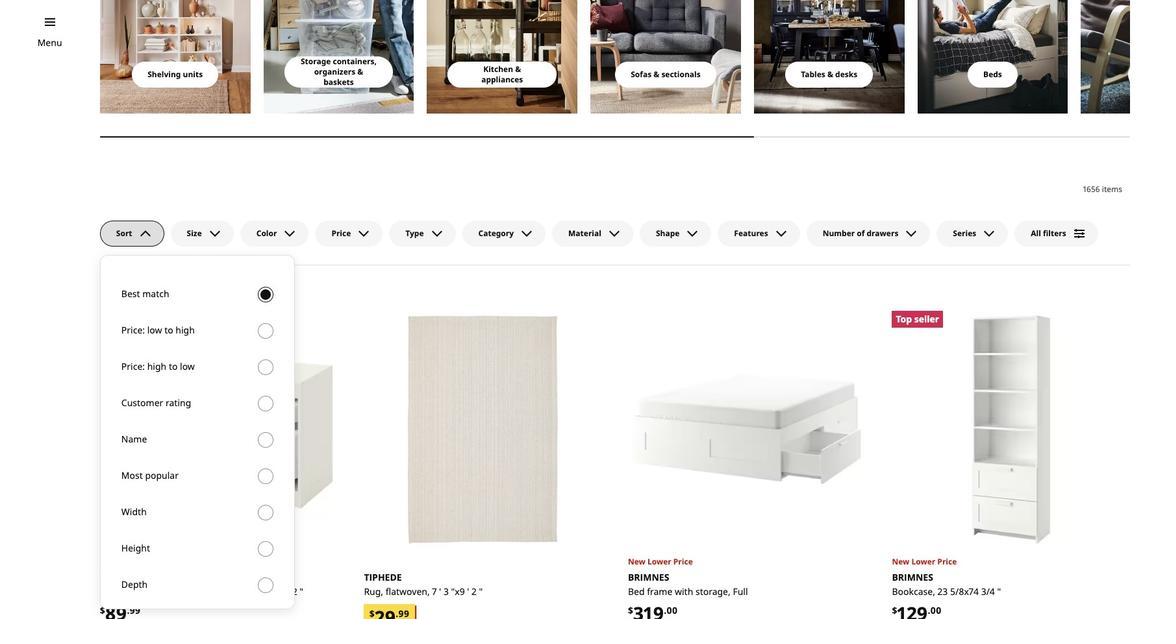 Task type: vqa. For each thing, say whether or not it's contained in the screenshot.
the to related to low
yes



Task type: describe. For each thing, give the bounding box(es) containing it.
size button
[[171, 221, 234, 247]]

bed
[[628, 586, 645, 598]]

lower for bed
[[648, 557, 671, 568]]

00 for frame
[[667, 605, 678, 617]]

two white billy bookcases with different sizes of vases and books in it image
[[100, 0, 250, 114]]

sofas & sectionals
[[631, 69, 701, 80]]

match
[[142, 288, 169, 300]]

. for combination
[[127, 605, 130, 617]]

items
[[1102, 184, 1122, 195]]

category
[[478, 228, 514, 239]]

shelving
[[148, 69, 181, 80]]

with for storage,
[[675, 586, 693, 598]]

brimnes for bed
[[628, 572, 669, 584]]

all
[[1031, 228, 1041, 239]]

price for bookcase, 23 5/8x74 3/4 "
[[938, 557, 957, 568]]

customer
[[121, 397, 163, 409]]

bookcase,
[[892, 586, 935, 598]]

3/8x22
[[268, 586, 297, 598]]

shape button
[[640, 221, 712, 247]]

7
[[432, 586, 437, 598]]

a person relaxing on a bed with storage and writing in a book image
[[918, 0, 1068, 114]]

lower for bookcase,
[[912, 557, 936, 568]]

full
[[733, 586, 748, 598]]

category button
[[462, 221, 546, 247]]

$ for bookcase, 23 5/8x74 3/4 "
[[892, 605, 897, 617]]

new for bookcase,
[[892, 557, 910, 568]]

number
[[823, 228, 855, 239]]

beds
[[984, 69, 1002, 80]]

depth
[[121, 579, 148, 591]]

features button
[[718, 221, 800, 247]]

tables & desks list item
[[754, 0, 905, 114]]

$ for bed frame with storage, full
[[628, 605, 633, 617]]

flatwoven,
[[386, 586, 430, 598]]

1656
[[1083, 184, 1100, 195]]

type button
[[389, 221, 456, 247]]

sofas
[[631, 69, 652, 80]]

tiphede rug, flatwoven, 7 ' 3 "x9 ' 2 "
[[364, 572, 483, 598]]

appliances
[[481, 74, 523, 85]]

frame
[[647, 586, 673, 598]]

storage,
[[696, 586, 731, 598]]

23
[[938, 586, 948, 598]]

0 horizontal spatial low
[[147, 324, 162, 336]]

units
[[183, 69, 203, 80]]

& for tables & desks
[[828, 69, 833, 80]]

series button
[[937, 221, 1008, 247]]

. 99
[[127, 605, 141, 617]]

storage inside the 'new lower price trofast storage combination with boxes, 39x17 3/8x22 "'
[[100, 586, 133, 598]]

color button
[[240, 221, 309, 247]]

" inside new lower price brimnes bookcase, 23 5/8x74 3/4 "
[[997, 586, 1001, 598]]

"x9
[[451, 586, 465, 598]]

" inside the 'new lower price trofast storage combination with boxes, 39x17 3/8x22 "'
[[300, 586, 303, 598]]

a decorated dining table with six black chairs surrounding it and two bookcases in the background image
[[754, 0, 905, 114]]

color
[[256, 228, 277, 239]]

containers,
[[333, 56, 377, 67]]

width
[[121, 506, 147, 518]]

storage containers, organizers & baskets
[[301, 56, 377, 88]]

boxes,
[[212, 586, 240, 598]]

39x17
[[242, 586, 266, 598]]

with for boxes,
[[192, 586, 210, 598]]

popular
[[145, 469, 179, 482]]

four transparent storage boxes stacked on each other with various household items packed in them image
[[263, 0, 414, 114]]

& for sofas & sectionals
[[654, 69, 660, 80]]

trofast
[[100, 572, 140, 584]]

all filters button
[[1015, 221, 1098, 247]]

00 for 23
[[931, 605, 942, 617]]

storage containers, organizers & baskets button
[[284, 56, 393, 88]]

number of drawers
[[823, 228, 899, 239]]

a gray sofa against a light gray wall and a birch coffee table in front of it image
[[591, 0, 741, 114]]

a poang gray chair next to a side table with a coffee and glasses on it image
[[1081, 0, 1156, 114]]

price button
[[315, 221, 383, 247]]

height
[[121, 542, 150, 555]]

storage containers, organizers & baskets list item
[[263, 0, 414, 114]]

storage inside the storage containers, organizers & baskets
[[301, 56, 331, 67]]

2
[[472, 586, 477, 598]]

new lower price trofast storage combination with boxes, 39x17 3/8x22 "
[[100, 557, 303, 598]]

price: low to high
[[121, 324, 195, 336]]

material button
[[552, 221, 633, 247]]

combination
[[135, 586, 189, 598]]

1 horizontal spatial high
[[176, 324, 195, 336]]

menu button
[[37, 36, 62, 50]]

99
[[130, 605, 141, 617]]

new lower price brimnes bookcase, 23 5/8x74 3/4 "
[[892, 557, 1001, 598]]

baskets
[[324, 77, 354, 88]]

best
[[121, 288, 140, 300]]

seller
[[914, 313, 939, 325]]

& for kitchen & appliances
[[515, 64, 521, 75]]

most
[[121, 469, 143, 482]]

tables
[[801, 69, 826, 80]]



Task type: locate. For each thing, give the bounding box(es) containing it.
1 lower from the left
[[119, 557, 143, 568]]

to
[[164, 324, 173, 336], [169, 360, 178, 373]]

sort button
[[100, 221, 164, 247]]

0 horizontal spatial brimnes
[[628, 572, 669, 584]]

rating
[[166, 397, 191, 409]]

1 vertical spatial storage
[[100, 586, 133, 598]]

1 $ from the left
[[100, 605, 105, 617]]

shape
[[656, 228, 680, 239]]

1 horizontal spatial with
[[675, 586, 693, 598]]

top
[[896, 313, 912, 325]]

price inside popup button
[[332, 228, 351, 239]]

" right 2 at left bottom
[[479, 586, 483, 598]]

2 . from the left
[[664, 605, 667, 617]]

brimnes for bookcase,
[[892, 572, 933, 584]]

3 new from the left
[[892, 557, 910, 568]]

& right baskets
[[357, 66, 363, 77]]

& right kitchen
[[515, 64, 521, 75]]

new for bed
[[628, 557, 646, 568]]

price:
[[121, 324, 145, 336], [121, 360, 145, 373]]

brimnes
[[628, 572, 669, 584], [892, 572, 933, 584]]

top seller
[[896, 313, 939, 325]]

sofas & sectionals button
[[615, 62, 716, 88]]

. for frame
[[664, 605, 667, 617]]

1 horizontal spatial new
[[628, 557, 646, 568]]

shelving units
[[148, 69, 203, 80]]

brimnes inside new lower price brimnes bookcase, 23 5/8x74 3/4 "
[[892, 572, 933, 584]]

0 horizontal spatial .
[[127, 605, 130, 617]]

0 horizontal spatial "
[[300, 586, 303, 598]]

brimnes up frame at the bottom of the page
[[628, 572, 669, 584]]

to up rating
[[169, 360, 178, 373]]

all filters
[[1031, 228, 1066, 239]]

beds button
[[968, 62, 1018, 88]]

with right frame at the bottom of the page
[[675, 586, 693, 598]]

new for storage
[[100, 557, 117, 568]]

' left 2 at left bottom
[[467, 586, 469, 598]]

with inside the 'new lower price trofast storage combination with boxes, 39x17 3/8x22 "'
[[192, 586, 210, 598]]

2 horizontal spatial .
[[928, 605, 931, 617]]

2 lower from the left
[[648, 557, 671, 568]]

price inside new lower price brimnes bed frame with storage, full
[[674, 557, 693, 568]]

type
[[406, 228, 424, 239]]

sofas & sectionals list item
[[591, 0, 741, 114]]

1656 items
[[1083, 184, 1122, 195]]

& inside kitchen & appliances
[[515, 64, 521, 75]]

0 vertical spatial storage
[[301, 56, 331, 67]]

0 horizontal spatial storage
[[100, 586, 133, 598]]

new inside the 'new lower price trofast storage combination with boxes, 39x17 3/8x22 "'
[[100, 557, 117, 568]]

number of drawers button
[[807, 221, 930, 247]]

lower inside new lower price brimnes bed frame with storage, full
[[648, 557, 671, 568]]

$ left . 99 at the bottom left of the page
[[100, 605, 105, 617]]

1 brimnes from the left
[[628, 572, 669, 584]]

new
[[100, 557, 117, 568], [628, 557, 646, 568], [892, 557, 910, 568]]

1 horizontal spatial low
[[180, 360, 195, 373]]

new up the trofast in the left bottom of the page
[[100, 557, 117, 568]]

price for storage combination with boxes, 39x17 3/8x22 "
[[145, 557, 165, 568]]

. for 23
[[928, 605, 931, 617]]

1 horizontal spatial lower
[[648, 557, 671, 568]]

scrollbar
[[100, 129, 1130, 145]]

new up "bookcase,"
[[892, 557, 910, 568]]

price inside new lower price brimnes bookcase, 23 5/8x74 3/4 "
[[938, 557, 957, 568]]

lower inside new lower price brimnes bookcase, 23 5/8x74 3/4 "
[[912, 557, 936, 568]]

kitchen & appliances list item
[[427, 0, 578, 114]]

1 with from the left
[[192, 586, 210, 598]]

00 down frame at the bottom of the page
[[667, 605, 678, 617]]

2 ' from the left
[[467, 586, 469, 598]]

0 vertical spatial to
[[164, 324, 173, 336]]

3 " from the left
[[997, 586, 1001, 598]]

1 vertical spatial to
[[169, 360, 178, 373]]

$
[[100, 605, 105, 617], [628, 605, 633, 617], [892, 605, 897, 617]]

& right sofas
[[654, 69, 660, 80]]

2 horizontal spatial "
[[997, 586, 1001, 598]]

2 . 00 from the left
[[928, 605, 942, 617]]

low up rating
[[180, 360, 195, 373]]

00
[[667, 605, 678, 617], [931, 605, 942, 617]]

price: for price: low to high
[[121, 324, 145, 336]]

0 vertical spatial price:
[[121, 324, 145, 336]]

3 lower from the left
[[912, 557, 936, 568]]

of
[[857, 228, 865, 239]]

2 new from the left
[[628, 557, 646, 568]]

0 horizontal spatial $
[[100, 605, 105, 617]]

features
[[734, 228, 768, 239]]

new inside new lower price brimnes bed frame with storage, full
[[628, 557, 646, 568]]

0 horizontal spatial lower
[[119, 557, 143, 568]]

1 horizontal spatial "
[[479, 586, 483, 598]]

price: for price: high to low
[[121, 360, 145, 373]]

filters
[[1043, 228, 1066, 239]]

two black carts next to each other with kitchen items and spices organized on them image
[[427, 0, 578, 114]]

brimnes up "bookcase,"
[[892, 572, 933, 584]]

beds list item
[[918, 0, 1068, 114]]

lower up "bookcase,"
[[912, 557, 936, 568]]

to up price: high to low
[[164, 324, 173, 336]]

lower for storage
[[119, 557, 143, 568]]

3 . from the left
[[928, 605, 931, 617]]

"
[[300, 586, 303, 598], [479, 586, 483, 598], [997, 586, 1001, 598]]

material
[[568, 228, 601, 239]]

brimnes inside new lower price brimnes bed frame with storage, full
[[628, 572, 669, 584]]

lower down the height
[[119, 557, 143, 568]]

2 with from the left
[[675, 586, 693, 598]]

0 vertical spatial high
[[176, 324, 195, 336]]

1 horizontal spatial brimnes
[[892, 572, 933, 584]]

size
[[187, 228, 202, 239]]

00 down 23
[[931, 605, 942, 617]]

2 brimnes from the left
[[892, 572, 933, 584]]

kitchen
[[483, 64, 513, 75]]

price: up customer
[[121, 360, 145, 373]]

lower
[[119, 557, 143, 568], [648, 557, 671, 568], [912, 557, 936, 568]]

1 vertical spatial high
[[147, 360, 166, 373]]

& inside the storage containers, organizers & baskets
[[357, 66, 363, 77]]

price
[[332, 228, 351, 239], [145, 557, 165, 568], [674, 557, 693, 568], [938, 557, 957, 568]]

sectionals
[[662, 69, 701, 80]]

organizers
[[314, 66, 355, 77]]

1 horizontal spatial . 00
[[928, 605, 942, 617]]

drawers
[[867, 228, 899, 239]]

with left boxes,
[[192, 586, 210, 598]]

1 horizontal spatial '
[[467, 586, 469, 598]]

0 horizontal spatial . 00
[[664, 605, 678, 617]]

1 horizontal spatial .
[[664, 605, 667, 617]]

name
[[121, 433, 147, 445]]

lower up frame at the bottom of the page
[[648, 557, 671, 568]]

to for high
[[164, 324, 173, 336]]

3
[[444, 586, 449, 598]]

new up bed
[[628, 557, 646, 568]]

0 horizontal spatial 00
[[667, 605, 678, 617]]

" inside tiphede rug, flatwoven, 7 ' 3 "x9 ' 2 "
[[479, 586, 483, 598]]

tables & desks button
[[786, 62, 873, 88]]

to for low
[[169, 360, 178, 373]]

1 . from the left
[[127, 605, 130, 617]]

0 horizontal spatial with
[[192, 586, 210, 598]]

. 00 for frame
[[664, 605, 678, 617]]

'
[[439, 586, 441, 598], [467, 586, 469, 598]]

low
[[147, 324, 162, 336], [180, 360, 195, 373]]

2 horizontal spatial lower
[[912, 557, 936, 568]]

list item
[[1081, 0, 1156, 114]]

price: down best
[[121, 324, 145, 336]]

kitchen & appliances
[[481, 64, 523, 85]]

$ for storage combination with boxes, 39x17 3/8x22 "
[[100, 605, 105, 617]]

price inside the 'new lower price trofast storage combination with boxes, 39x17 3/8x22 "'
[[145, 557, 165, 568]]

tables & desks
[[801, 69, 858, 80]]

shelving units button
[[132, 62, 218, 88]]

. 00 down 23
[[928, 605, 942, 617]]

0 horizontal spatial '
[[439, 586, 441, 598]]

" right 3/4
[[997, 586, 1001, 598]]

series
[[953, 228, 976, 239]]

desks
[[835, 69, 858, 80]]

tiphede
[[364, 572, 402, 584]]

price: high to low
[[121, 360, 195, 373]]

low down match
[[147, 324, 162, 336]]

. down depth
[[127, 605, 130, 617]]

menu
[[37, 36, 62, 49]]

1 new from the left
[[100, 557, 117, 568]]

sort
[[116, 228, 132, 239]]

0 horizontal spatial new
[[100, 557, 117, 568]]

.
[[127, 605, 130, 617], [664, 605, 667, 617], [928, 605, 931, 617]]

best match
[[121, 288, 169, 300]]

0 vertical spatial low
[[147, 324, 162, 336]]

$ down bed
[[628, 605, 633, 617]]

3/4
[[981, 586, 995, 598]]

1 vertical spatial low
[[180, 360, 195, 373]]

high
[[176, 324, 195, 336], [147, 360, 166, 373]]

1 . 00 from the left
[[664, 605, 678, 617]]

$ down "bookcase,"
[[892, 605, 897, 617]]

1 00 from the left
[[667, 605, 678, 617]]

kitchen & appliances button
[[448, 62, 557, 88]]

1 horizontal spatial storage
[[301, 56, 331, 67]]

price for bed frame with storage, full
[[674, 557, 693, 568]]

new lower price brimnes bed frame with storage, full
[[628, 557, 748, 598]]

1 " from the left
[[300, 586, 303, 598]]

with
[[192, 586, 210, 598], [675, 586, 693, 598]]

1 vertical spatial price:
[[121, 360, 145, 373]]

' right 7
[[439, 586, 441, 598]]

. 00 down frame at the bottom of the page
[[664, 605, 678, 617]]

2 horizontal spatial new
[[892, 557, 910, 568]]

rug,
[[364, 586, 383, 598]]

5/8x74
[[950, 586, 979, 598]]

lower inside the 'new lower price trofast storage combination with boxes, 39x17 3/8x22 "'
[[119, 557, 143, 568]]

new inside new lower price brimnes bookcase, 23 5/8x74 3/4 "
[[892, 557, 910, 568]]

2 " from the left
[[479, 586, 483, 598]]

most popular
[[121, 469, 179, 482]]

1 price: from the top
[[121, 324, 145, 336]]

shelving units list item
[[100, 0, 250, 114]]

with inside new lower price brimnes bed frame with storage, full
[[675, 586, 693, 598]]

2 price: from the top
[[121, 360, 145, 373]]

1 horizontal spatial 00
[[931, 605, 942, 617]]

2 $ from the left
[[628, 605, 633, 617]]

2 horizontal spatial $
[[892, 605, 897, 617]]

. 00 for 23
[[928, 605, 942, 617]]

3 $ from the left
[[892, 605, 897, 617]]

1 horizontal spatial $
[[628, 605, 633, 617]]

. down "bookcase,"
[[928, 605, 931, 617]]

" right the 3/8x22
[[300, 586, 303, 598]]

high up price: high to low
[[176, 324, 195, 336]]

storage
[[301, 56, 331, 67], [100, 586, 133, 598]]

. down frame at the bottom of the page
[[664, 605, 667, 617]]

2 00 from the left
[[931, 605, 942, 617]]

. 00
[[664, 605, 678, 617], [928, 605, 942, 617]]

1 ' from the left
[[439, 586, 441, 598]]

0 horizontal spatial high
[[147, 360, 166, 373]]

& left desks on the top of page
[[828, 69, 833, 80]]

customer rating
[[121, 397, 191, 409]]

high up customer rating on the left bottom of the page
[[147, 360, 166, 373]]



